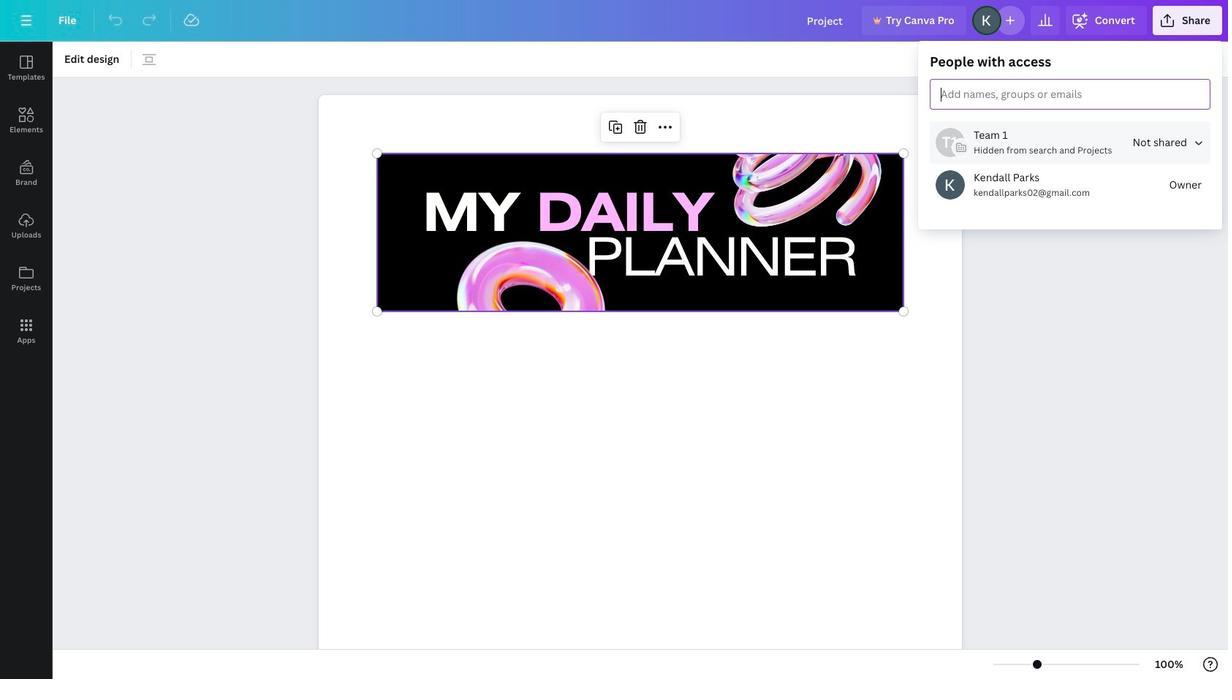 Task type: describe. For each thing, give the bounding box(es) containing it.
main menu bar
[[0, 0, 1229, 42]]

Not shared button
[[1128, 128, 1211, 157]]

team 1 image
[[936, 128, 966, 157]]

side panel tab list
[[0, 42, 53, 358]]

Zoom button
[[1146, 653, 1194, 677]]



Task type: locate. For each thing, give the bounding box(es) containing it.
Add names, groups or emails text field
[[936, 84, 1083, 105]]

team 1 element
[[936, 128, 966, 157]]

Design title text field
[[796, 6, 857, 35]]

None text field
[[319, 87, 963, 680]]

group
[[930, 53, 1211, 218]]



Task type: vqa. For each thing, say whether or not it's contained in the screenshot.
the bottom SETTING
no



